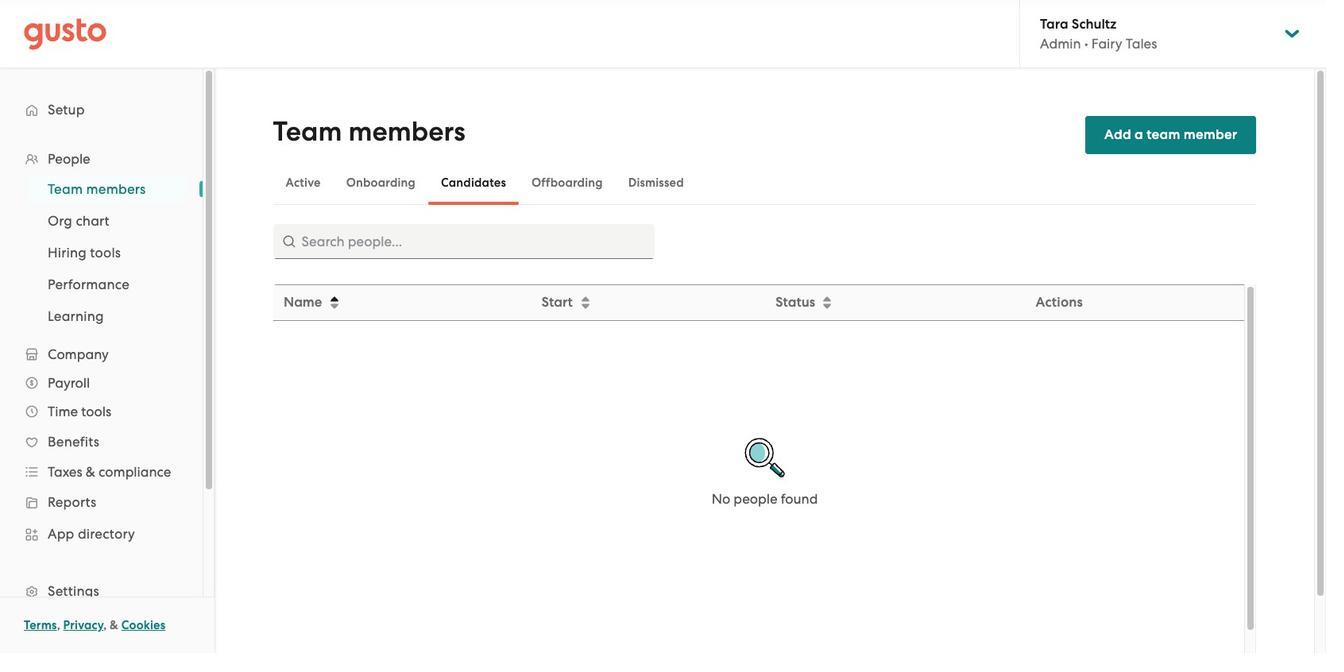 Task type: vqa. For each thing, say whether or not it's contained in the screenshot.
and inside the Check if you want government agencies to use this address to contact you by phone and mail.
no



Task type: describe. For each thing, give the bounding box(es) containing it.
terms
[[24, 618, 57, 633]]

status
[[775, 294, 814, 311]]

payroll button
[[16, 369, 187, 397]]

reports link
[[16, 488, 187, 517]]

start
[[541, 294, 572, 311]]

people button
[[16, 145, 187, 173]]

taxes & compliance button
[[16, 458, 187, 486]]

a
[[1135, 126, 1143, 143]]

team inside list
[[48, 181, 83, 197]]

offboarding button
[[519, 164, 616, 202]]

learning
[[48, 308, 104, 324]]

team members link
[[29, 175, 187, 203]]

home image
[[24, 18, 106, 50]]

candidates button
[[428, 164, 519, 202]]

1 horizontal spatial team
[[273, 115, 342, 148]]

0 vertical spatial team members
[[273, 115, 465, 148]]

time tools
[[48, 404, 111, 420]]

team members tab list
[[273, 161, 1257, 205]]

no
[[712, 491, 730, 507]]

setup
[[48, 102, 85, 118]]

Search people... field
[[273, 224, 654, 259]]

schultz
[[1072, 16, 1117, 33]]

benefits
[[48, 434, 99, 450]]

add a team member
[[1105, 126, 1238, 143]]

gusto navigation element
[[0, 68, 203, 653]]

members inside list
[[86, 181, 146, 197]]

name button
[[274, 286, 530, 319]]

0 vertical spatial members
[[348, 115, 465, 148]]

org
[[48, 213, 72, 229]]

tales
[[1126, 36, 1157, 52]]

admin
[[1040, 36, 1081, 52]]

fairy
[[1092, 36, 1122, 52]]

add
[[1105, 126, 1131, 143]]

tools for time tools
[[81, 404, 111, 420]]

active button
[[273, 164, 333, 202]]

member
[[1184, 126, 1238, 143]]

hiring
[[48, 245, 87, 261]]

tara schultz admin • fairy tales
[[1040, 16, 1157, 52]]

hiring tools link
[[29, 238, 187, 267]]

list containing team members
[[0, 173, 203, 332]]

actions
[[1036, 294, 1083, 311]]

reports
[[48, 494, 97, 510]]

chart
[[76, 213, 110, 229]]

company button
[[16, 340, 187, 369]]

performance
[[48, 277, 130, 292]]

company
[[48, 346, 109, 362]]

name
[[283, 294, 322, 311]]



Task type: locate. For each thing, give the bounding box(es) containing it.
time tools button
[[16, 397, 187, 426]]

2 list from the top
[[0, 173, 203, 332]]

tools for hiring tools
[[90, 245, 121, 261]]

team members up onboarding button
[[273, 115, 465, 148]]

settings
[[48, 583, 99, 599]]

members up org chart link in the top left of the page
[[86, 181, 146, 197]]

team members
[[273, 115, 465, 148], [48, 181, 146, 197]]

list
[[0, 145, 203, 653], [0, 173, 203, 332]]

tools up performance link
[[90, 245, 121, 261]]

dismissed button
[[616, 164, 697, 202]]

members
[[348, 115, 465, 148], [86, 181, 146, 197]]

team up active
[[273, 115, 342, 148]]

taxes
[[48, 464, 82, 480]]

time
[[48, 404, 78, 420]]

list containing people
[[0, 145, 203, 653]]

team down people
[[48, 181, 83, 197]]

1 horizontal spatial ,
[[103, 618, 107, 633]]

benefits link
[[16, 428, 187, 456]]

hiring tools
[[48, 245, 121, 261]]

1 vertical spatial team
[[48, 181, 83, 197]]

no people found
[[712, 491, 818, 507]]

terms , privacy , & cookies
[[24, 618, 166, 633]]

team
[[1147, 126, 1180, 143]]

1 horizontal spatial &
[[110, 618, 118, 633]]

tools
[[90, 245, 121, 261], [81, 404, 111, 420]]

app directory
[[48, 526, 135, 542]]

tools inside 'link'
[[90, 245, 121, 261]]

people
[[734, 491, 778, 507]]

cookies
[[121, 618, 166, 633]]

tools inside dropdown button
[[81, 404, 111, 420]]

compliance
[[99, 464, 171, 480]]

,
[[57, 618, 60, 633], [103, 618, 107, 633]]

app directory link
[[16, 520, 187, 548]]

team members inside list
[[48, 181, 146, 197]]

team members down people dropdown button
[[48, 181, 146, 197]]

0 horizontal spatial ,
[[57, 618, 60, 633]]

setup link
[[16, 95, 187, 124]]

add a team member button
[[1086, 116, 1257, 154]]

&
[[86, 464, 95, 480], [110, 618, 118, 633]]

payroll
[[48, 375, 90, 391]]

candidates
[[441, 176, 506, 190]]

tools down payroll dropdown button
[[81, 404, 111, 420]]

org chart link
[[29, 207, 187, 235]]

& left cookies button
[[110, 618, 118, 633]]

directory
[[78, 526, 135, 542]]

settings link
[[16, 577, 187, 606]]

0 horizontal spatial members
[[86, 181, 146, 197]]

& inside dropdown button
[[86, 464, 95, 480]]

, left privacy
[[57, 618, 60, 633]]

1 horizontal spatial team members
[[273, 115, 465, 148]]

privacy
[[63, 618, 103, 633]]

1 vertical spatial tools
[[81, 404, 111, 420]]

status button
[[765, 286, 1025, 319]]

0 vertical spatial tools
[[90, 245, 121, 261]]

dismissed
[[628, 176, 684, 190]]

0 horizontal spatial &
[[86, 464, 95, 480]]

0 horizontal spatial team members
[[48, 181, 146, 197]]

1 vertical spatial team members
[[48, 181, 146, 197]]

learning link
[[29, 302, 187, 331]]

& right taxes
[[86, 464, 95, 480]]

onboarding button
[[333, 164, 428, 202]]

start button
[[532, 286, 764, 319]]

org chart
[[48, 213, 110, 229]]

•
[[1084, 36, 1088, 52]]

performance link
[[29, 270, 187, 299]]

1 vertical spatial members
[[86, 181, 146, 197]]

privacy link
[[63, 618, 103, 633]]

0 vertical spatial &
[[86, 464, 95, 480]]

tara
[[1040, 16, 1068, 33]]

1 , from the left
[[57, 618, 60, 633]]

cookies button
[[121, 616, 166, 635]]

app
[[48, 526, 74, 542]]

people
[[48, 151, 90, 167]]

1 list from the top
[[0, 145, 203, 653]]

found
[[781, 491, 818, 507]]

0 horizontal spatial team
[[48, 181, 83, 197]]

offboarding
[[532, 176, 603, 190]]

members up onboarding button
[[348, 115, 465, 148]]

2 , from the left
[[103, 618, 107, 633]]

onboarding
[[346, 176, 416, 190]]

terms link
[[24, 618, 57, 633]]

, down the settings link
[[103, 618, 107, 633]]

1 horizontal spatial members
[[348, 115, 465, 148]]

active
[[286, 176, 321, 190]]

team
[[273, 115, 342, 148], [48, 181, 83, 197]]

taxes & compliance
[[48, 464, 171, 480]]

1 vertical spatial &
[[110, 618, 118, 633]]

0 vertical spatial team
[[273, 115, 342, 148]]



